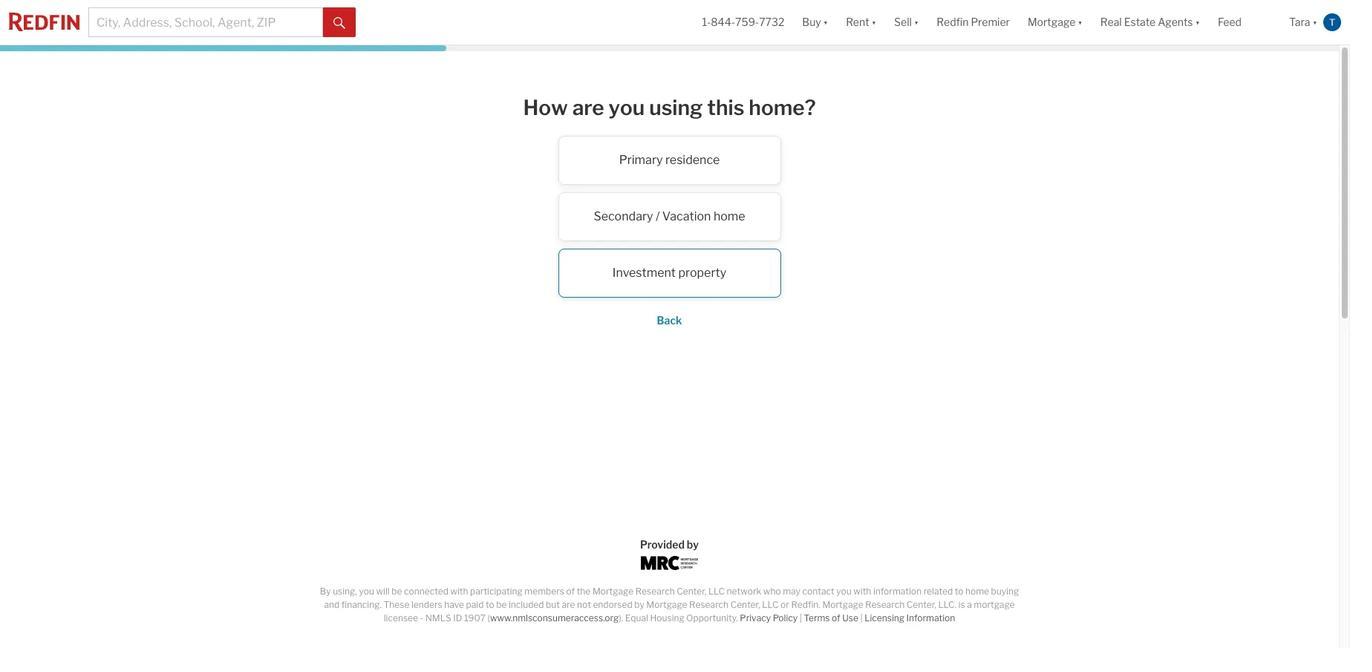 Task type: vqa. For each thing, say whether or not it's contained in the screenshot.
is
yes



Task type: locate. For each thing, give the bounding box(es) containing it.
equal
[[625, 613, 648, 624]]

of left the
[[566, 586, 575, 597]]

be up 'these'
[[392, 586, 402, 597]]

home up the a
[[965, 586, 989, 597]]

are left not on the left of the page
[[562, 599, 575, 610]]

0 horizontal spatial by
[[634, 599, 644, 610]]

center,
[[677, 586, 707, 597], [731, 599, 760, 610], [907, 599, 936, 610]]

2 with from the left
[[854, 586, 871, 597]]

/
[[656, 209, 660, 223]]

included
[[509, 599, 544, 610]]

and
[[324, 599, 340, 610]]

mortgage up endorsed
[[593, 586, 634, 597]]

to
[[955, 586, 964, 597], [486, 599, 494, 610]]

not
[[577, 599, 591, 610]]

0 horizontal spatial you
[[359, 586, 374, 597]]

terms
[[804, 613, 830, 624]]

buy
[[802, 16, 821, 28]]

0 vertical spatial by
[[687, 538, 699, 551]]

related
[[924, 586, 953, 597]]

0 vertical spatial home
[[714, 209, 745, 223]]

using
[[649, 95, 703, 120]]

with up use
[[854, 586, 871, 597]]

llc up privacy policy link
[[762, 599, 779, 610]]

you right the contact
[[836, 586, 852, 597]]

be
[[392, 586, 402, 597], [496, 599, 507, 610]]

nmls
[[425, 613, 451, 624]]

privacy policy link
[[740, 613, 798, 624]]

▾ right tara
[[1313, 16, 1317, 28]]

buying
[[991, 586, 1019, 597]]

1 horizontal spatial of
[[832, 613, 840, 624]]

primary residence
[[619, 153, 720, 167]]

how are you using this home? option group
[[372, 136, 967, 298]]

this home?
[[707, 95, 816, 120]]

1 vertical spatial are
[[562, 599, 575, 610]]

user photo image
[[1323, 13, 1341, 31]]

1-844-759-7732
[[702, 16, 785, 28]]

is
[[958, 599, 965, 610]]

mortgage
[[1028, 16, 1076, 28], [593, 586, 634, 597], [646, 599, 687, 610], [822, 599, 863, 610]]

2 horizontal spatial you
[[836, 586, 852, 597]]

are inside by using, you will be connected with participating members of the mortgage research center, llc network who may contact you with information related to home buying and financing. these lenders have paid to be included but are not endorsed by mortgage research center, llc or redfin. mortgage research center, llc. is a mortgage licensee - nmls id 1907 (
[[562, 599, 575, 610]]

).
[[619, 613, 623, 624]]

0 horizontal spatial research
[[635, 586, 675, 597]]

0 horizontal spatial be
[[392, 586, 402, 597]]

1 ▾ from the left
[[823, 16, 828, 28]]

redfin premier
[[937, 16, 1010, 28]]

1 horizontal spatial to
[[955, 586, 964, 597]]

or
[[781, 599, 789, 610]]

these
[[384, 599, 409, 610]]

secondary / vacation home
[[594, 209, 745, 223]]

redfin.
[[791, 599, 821, 610]]

▾ right the rent
[[872, 16, 876, 28]]

real estate agents ▾ link
[[1100, 0, 1200, 45]]

premier
[[971, 16, 1010, 28]]

research up licensing
[[865, 599, 905, 610]]

1 vertical spatial llc
[[762, 599, 779, 610]]

to up is at the right bottom
[[955, 586, 964, 597]]

▾ for rent ▾
[[872, 16, 876, 28]]

are
[[572, 95, 604, 120], [562, 599, 575, 610]]

research up the housing on the bottom of the page
[[635, 586, 675, 597]]

1 horizontal spatial with
[[854, 586, 871, 597]]

be down participating
[[496, 599, 507, 610]]

▾ for tara ▾
[[1313, 16, 1317, 28]]

2 horizontal spatial research
[[865, 599, 905, 610]]

a
[[967, 599, 972, 610]]

home inside option group
[[714, 209, 745, 223]]

of left use
[[832, 613, 840, 624]]

how
[[523, 95, 568, 120]]

financing.
[[341, 599, 382, 610]]

privacy
[[740, 613, 771, 624]]

2 | from the left
[[860, 613, 863, 624]]

0 horizontal spatial llc
[[708, 586, 725, 597]]

will
[[376, 586, 390, 597]]

1 horizontal spatial home
[[965, 586, 989, 597]]

llc up opportunity.
[[708, 586, 725, 597]]

by up the mortgage research center image
[[687, 538, 699, 551]]

research up opportunity.
[[689, 599, 729, 610]]

▾ right the sell
[[914, 16, 919, 28]]

you left using
[[609, 95, 645, 120]]

buy ▾ button
[[802, 0, 828, 45]]

by up equal
[[634, 599, 644, 610]]

mortgage left real
[[1028, 16, 1076, 28]]

1 vertical spatial be
[[496, 599, 507, 610]]

licensee
[[384, 613, 418, 624]]

0 horizontal spatial of
[[566, 586, 575, 597]]

residence
[[665, 153, 720, 167]]

secondary
[[594, 209, 653, 223]]

1 vertical spatial home
[[965, 586, 989, 597]]

▾ right buy
[[823, 16, 828, 28]]

with
[[450, 586, 468, 597], [854, 586, 871, 597]]

network
[[727, 586, 761, 597]]

primary
[[619, 153, 663, 167]]

2 horizontal spatial center,
[[907, 599, 936, 610]]

0 horizontal spatial home
[[714, 209, 745, 223]]

paid
[[466, 599, 484, 610]]

|
[[800, 613, 802, 624], [860, 613, 863, 624]]

3 ▾ from the left
[[914, 16, 919, 28]]

endorsed
[[593, 599, 632, 610]]

1 vertical spatial of
[[832, 613, 840, 624]]

1 horizontal spatial |
[[860, 613, 863, 624]]

to up the (
[[486, 599, 494, 610]]

mortgage ▾ button
[[1028, 0, 1083, 45]]

you
[[609, 95, 645, 120], [359, 586, 374, 597], [836, 586, 852, 597]]

0 vertical spatial to
[[955, 586, 964, 597]]

terms of use link
[[804, 613, 858, 624]]

0 horizontal spatial with
[[450, 586, 468, 597]]

1 horizontal spatial you
[[609, 95, 645, 120]]

center, up opportunity.
[[677, 586, 707, 597]]

home right vacation
[[714, 209, 745, 223]]

investment property
[[613, 266, 726, 280]]

1 horizontal spatial research
[[689, 599, 729, 610]]

City, Address, School, Agent, ZIP search field
[[88, 7, 323, 37]]

▾ right the agents
[[1195, 16, 1200, 28]]

center, down 'network'
[[731, 599, 760, 610]]

with up have
[[450, 586, 468, 597]]

are right how
[[572, 95, 604, 120]]

2 ▾ from the left
[[872, 16, 876, 28]]

by inside by using, you will be connected with participating members of the mortgage research center, llc network who may contact you with information related to home buying and financing. these lenders have paid to be included but are not endorsed by mortgage research center, llc or redfin. mortgage research center, llc. is a mortgage licensee - nmls id 1907 (
[[634, 599, 644, 610]]

by
[[687, 538, 699, 551], [634, 599, 644, 610]]

4 ▾ from the left
[[1078, 16, 1083, 28]]

provided
[[640, 538, 685, 551]]

rent ▾
[[846, 16, 876, 28]]

6 ▾ from the left
[[1313, 16, 1317, 28]]

by using, you will be connected with participating members of the mortgage research center, llc network who may contact you with information related to home buying and financing. these lenders have paid to be included but are not endorsed by mortgage research center, llc or redfin. mortgage research center, llc. is a mortgage licensee - nmls id 1907 (
[[320, 586, 1019, 624]]

0 horizontal spatial |
[[800, 613, 802, 624]]

| right use
[[860, 613, 863, 624]]

0 vertical spatial be
[[392, 586, 402, 597]]

| down redfin.
[[800, 613, 802, 624]]

mortgage up use
[[822, 599, 863, 610]]

home
[[714, 209, 745, 223], [965, 586, 989, 597]]

0 vertical spatial of
[[566, 586, 575, 597]]

research
[[635, 586, 675, 597], [689, 599, 729, 610], [865, 599, 905, 610]]

llc
[[708, 586, 725, 597], [762, 599, 779, 610]]

sell ▾
[[894, 16, 919, 28]]

have
[[444, 599, 464, 610]]

▾ left real
[[1078, 16, 1083, 28]]

of inside by using, you will be connected with participating members of the mortgage research center, llc network who may contact you with information related to home buying and financing. these lenders have paid to be included but are not endorsed by mortgage research center, llc or redfin. mortgage research center, llc. is a mortgage licensee - nmls id 1907 (
[[566, 586, 575, 597]]

(
[[487, 613, 490, 624]]

mortgage
[[974, 599, 1015, 610]]

licensing
[[865, 613, 905, 624]]

you up financing.
[[359, 586, 374, 597]]

center, up the information
[[907, 599, 936, 610]]

information
[[873, 586, 922, 597]]

▾
[[823, 16, 828, 28], [872, 16, 876, 28], [914, 16, 919, 28], [1078, 16, 1083, 28], [1195, 16, 1200, 28], [1313, 16, 1317, 28]]

1 vertical spatial by
[[634, 599, 644, 610]]

1 horizontal spatial llc
[[762, 599, 779, 610]]

1 vertical spatial to
[[486, 599, 494, 610]]



Task type: describe. For each thing, give the bounding box(es) containing it.
▾ for buy ▾
[[823, 16, 828, 28]]

www.nmlsconsumeraccess.org ). equal housing opportunity. privacy policy | terms of use | licensing information
[[490, 613, 955, 624]]

mortgage ▾ button
[[1019, 0, 1092, 45]]

1 | from the left
[[800, 613, 802, 624]]

how are you using this home?
[[523, 95, 816, 120]]

agents
[[1158, 16, 1193, 28]]

may
[[783, 586, 801, 597]]

sell ▾ button
[[885, 0, 928, 45]]

using,
[[333, 586, 357, 597]]

-
[[420, 613, 423, 624]]

rent
[[846, 16, 869, 28]]

759-
[[735, 16, 759, 28]]

of for members
[[566, 586, 575, 597]]

back
[[657, 314, 682, 326]]

1 with from the left
[[450, 586, 468, 597]]

provided by
[[640, 538, 699, 551]]

lenders
[[411, 599, 442, 610]]

participating
[[470, 586, 523, 597]]

0 vertical spatial llc
[[708, 586, 725, 597]]

llc.
[[938, 599, 957, 610]]

information
[[906, 613, 955, 624]]

▾ for sell ▾
[[914, 16, 919, 28]]

5 ▾ from the left
[[1195, 16, 1200, 28]]

rent ▾ button
[[846, 0, 876, 45]]

licensing information link
[[865, 613, 955, 624]]

1 horizontal spatial center,
[[731, 599, 760, 610]]

0 horizontal spatial to
[[486, 599, 494, 610]]

buy ▾
[[802, 16, 828, 28]]

submit search image
[[333, 17, 345, 29]]

mortgage inside dropdown button
[[1028, 16, 1076, 28]]

policy
[[773, 613, 798, 624]]

by
[[320, 586, 331, 597]]

feed button
[[1209, 0, 1280, 45]]

real estate agents ▾
[[1100, 16, 1200, 28]]

investment
[[613, 266, 676, 280]]

housing
[[650, 613, 685, 624]]

who
[[763, 586, 781, 597]]

www.nmlsconsumeraccess.org
[[490, 613, 619, 624]]

844-
[[711, 16, 735, 28]]

the
[[577, 586, 591, 597]]

use
[[842, 613, 858, 624]]

tara ▾
[[1289, 16, 1317, 28]]

tara
[[1289, 16, 1310, 28]]

mortgage ▾
[[1028, 16, 1083, 28]]

buy ▾ button
[[793, 0, 837, 45]]

1 horizontal spatial by
[[687, 538, 699, 551]]

real
[[1100, 16, 1122, 28]]

you for using,
[[359, 586, 374, 597]]

rent ▾ button
[[837, 0, 885, 45]]

1907
[[464, 613, 486, 624]]

connected
[[404, 586, 448, 597]]

0 horizontal spatial center,
[[677, 586, 707, 597]]

redfin
[[937, 16, 969, 28]]

mortgage up the housing on the bottom of the page
[[646, 599, 687, 610]]

contact
[[802, 586, 834, 597]]

sell ▾ button
[[894, 0, 919, 45]]

feed
[[1218, 16, 1242, 28]]

of for terms
[[832, 613, 840, 624]]

home inside by using, you will be connected with participating members of the mortgage research center, llc network who may contact you with information related to home buying and financing. these lenders have paid to be included but are not endorsed by mortgage research center, llc or redfin. mortgage research center, llc. is a mortgage licensee - nmls id 1907 (
[[965, 586, 989, 597]]

real estate agents ▾ button
[[1092, 0, 1209, 45]]

estate
[[1124, 16, 1156, 28]]

1-
[[702, 16, 711, 28]]

opportunity.
[[686, 613, 738, 624]]

7732
[[759, 16, 785, 28]]

but
[[546, 599, 560, 610]]

you for are
[[609, 95, 645, 120]]

back button
[[657, 314, 682, 326]]

vacation
[[662, 209, 711, 223]]

▾ for mortgage ▾
[[1078, 16, 1083, 28]]

mortgage research center image
[[641, 556, 698, 570]]

property
[[678, 266, 726, 280]]

sell
[[894, 16, 912, 28]]

www.nmlsconsumeraccess.org link
[[490, 613, 619, 624]]

1-844-759-7732 link
[[702, 16, 785, 28]]

redfin premier button
[[928, 0, 1019, 45]]

1 horizontal spatial be
[[496, 599, 507, 610]]

members
[[525, 586, 564, 597]]

0 vertical spatial are
[[572, 95, 604, 120]]



